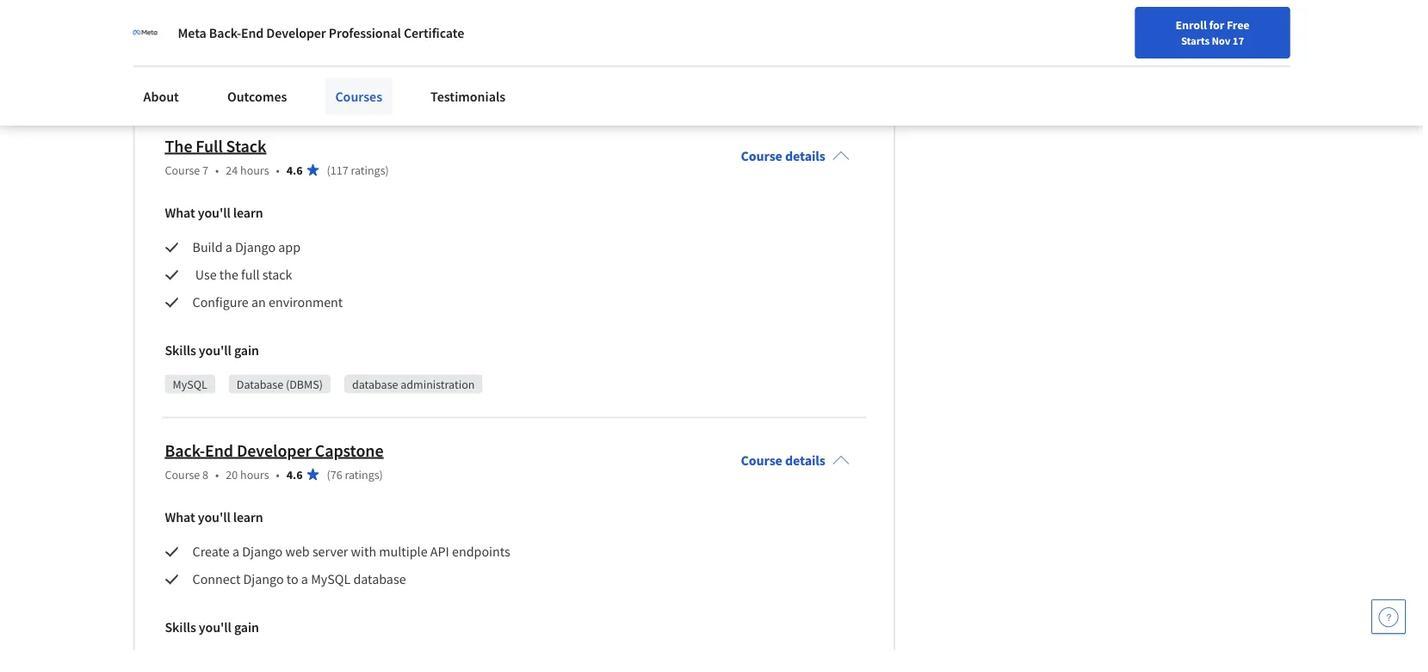 Task type: describe. For each thing, give the bounding box(es) containing it.
24
[[226, 162, 238, 178]]

use
[[195, 266, 217, 284]]

skills you'll gain authentication and authorization
[[165, 37, 423, 87]]

• right 7
[[215, 162, 219, 178]]

2 gain from the top
[[234, 342, 259, 359]]

full
[[241, 266, 260, 284]]

testimonials
[[431, 88, 506, 105]]

for
[[1209, 17, 1225, 33]]

( 76 ratings )
[[327, 467, 383, 483]]

administration
[[401, 377, 475, 392]]

you'll down connect
[[199, 620, 231, 637]]

course 7 • 24 hours •
[[165, 162, 280, 178]]

(dbms)
[[286, 377, 323, 392]]

connect
[[192, 571, 241, 589]]

database
[[237, 377, 283, 392]]

meta
[[178, 24, 206, 41]]

courses link
[[325, 77, 393, 115]]

details for back-end developer capstone
[[785, 452, 826, 470]]

1 vertical spatial mysql
[[311, 571, 351, 589]]

server
[[312, 544, 348, 561]]

4.6 for stack
[[287, 162, 303, 178]]

authentication
[[256, 72, 331, 87]]

gain inside skills you'll gain authentication and authorization
[[234, 37, 259, 55]]

connect django to a mysql database
[[192, 571, 409, 589]]

app
[[278, 239, 301, 256]]

free
[[1227, 17, 1250, 33]]

meta back-end developer professional certificate
[[178, 24, 464, 41]]

courses
[[335, 88, 382, 105]]

hours for stack
[[240, 162, 269, 178]]

0 vertical spatial end
[[241, 24, 264, 41]]

2 vertical spatial a
[[301, 571, 308, 589]]

stack
[[262, 266, 292, 284]]

authorization
[[355, 72, 423, 87]]

3 gain from the top
[[234, 620, 259, 637]]

about link
[[133, 77, 189, 115]]

hours for developer
[[240, 467, 269, 483]]

what you'll learn for full
[[165, 204, 263, 222]]

to
[[287, 571, 299, 589]]

you'll up 'create'
[[198, 509, 231, 527]]

the
[[219, 266, 238, 284]]

ratings for back-end developer capstone
[[345, 467, 379, 483]]

( for developer
[[327, 467, 330, 483]]

learn for developer
[[233, 509, 263, 527]]

with
[[351, 544, 376, 561]]

environment
[[269, 294, 343, 311]]

76
[[330, 467, 342, 483]]

meta image
[[133, 21, 157, 45]]

database (dbms)
[[237, 377, 323, 392]]

endpoints
[[452, 544, 510, 561]]

) for the full stack
[[385, 162, 389, 178]]

course details button for back-end developer capstone
[[727, 428, 864, 494]]

configure an environment
[[192, 294, 343, 311]]

2 skills you'll gain from the top
[[165, 620, 259, 637]]

course details button for the full stack
[[727, 124, 864, 189]]

1 vertical spatial end
[[205, 440, 233, 461]]

ratings for the full stack
[[351, 162, 385, 178]]

english
[[1093, 19, 1135, 37]]

1 skills you'll gain from the top
[[165, 342, 259, 359]]

use the full stack
[[192, 266, 292, 284]]

1 horizontal spatial back-
[[209, 24, 241, 41]]

about
[[143, 88, 179, 105]]



Task type: locate. For each thing, give the bounding box(es) containing it.
skills right meta image
[[165, 37, 196, 55]]

the full stack
[[165, 135, 266, 157]]

back- up the 8
[[165, 440, 205, 461]]

enroll for free starts nov 17
[[1176, 17, 1250, 47]]

django
[[235, 239, 276, 256], [242, 544, 283, 561], [243, 571, 284, 589]]

0 vertical spatial what
[[165, 204, 195, 222]]

0 vertical spatial ratings
[[351, 162, 385, 178]]

skills inside skills you'll gain authentication and authorization
[[165, 37, 196, 55]]

1 vertical spatial )
[[379, 467, 383, 483]]

hours
[[240, 162, 269, 178], [240, 467, 269, 483]]

2 learn from the top
[[233, 509, 263, 527]]

enroll
[[1176, 17, 1207, 33]]

what you'll learn up build
[[165, 204, 263, 222]]

what
[[165, 204, 195, 222], [165, 509, 195, 527]]

learn for stack
[[233, 204, 263, 222]]

end right meta
[[241, 24, 264, 41]]

you'll up build
[[198, 204, 231, 222]]

2 vertical spatial django
[[243, 571, 284, 589]]

skills down the configure
[[165, 342, 196, 359]]

a for developer
[[232, 544, 239, 561]]

1 vertical spatial hours
[[240, 467, 269, 483]]

what you'll learn up 'create'
[[165, 509, 263, 527]]

(
[[327, 162, 330, 178], [327, 467, 330, 483]]

certificate
[[404, 24, 464, 41]]

back-end developer capstone
[[165, 440, 384, 461]]

back-
[[209, 24, 241, 41], [165, 440, 205, 461]]

1 what you'll learn from the top
[[165, 204, 263, 222]]

what you'll learn for end
[[165, 509, 263, 527]]

0 horizontal spatial )
[[379, 467, 383, 483]]

0 horizontal spatial end
[[205, 440, 233, 461]]

1 vertical spatial learn
[[233, 509, 263, 527]]

create
[[192, 544, 230, 561]]

2 vertical spatial skills
[[165, 620, 196, 637]]

20
[[226, 467, 238, 483]]

details
[[785, 148, 826, 165], [785, 452, 826, 470]]

1 vertical spatial django
[[242, 544, 283, 561]]

skills you'll gain
[[165, 342, 259, 359], [165, 620, 259, 637]]

1 vertical spatial database
[[353, 571, 406, 589]]

1 vertical spatial back-
[[165, 440, 205, 461]]

hours right 20
[[240, 467, 269, 483]]

2 course details from the top
[[741, 452, 826, 470]]

you'll inside skills you'll gain authentication and authorization
[[199, 37, 231, 55]]

0 horizontal spatial mysql
[[173, 377, 207, 392]]

3 skills from the top
[[165, 620, 196, 637]]

1 learn from the top
[[233, 204, 263, 222]]

what up 'create'
[[165, 509, 195, 527]]

multiple
[[379, 544, 428, 561]]

mysql down server
[[311, 571, 351, 589]]

2 hours from the top
[[240, 467, 269, 483]]

1 ( from the top
[[327, 162, 330, 178]]

database administration
[[352, 377, 475, 392]]

skills
[[165, 37, 196, 55], [165, 342, 196, 359], [165, 620, 196, 637]]

configure
[[192, 294, 249, 311]]

course details for back-end developer capstone
[[741, 452, 826, 470]]

mysql
[[173, 377, 207, 392], [311, 571, 351, 589]]

ratings right 117
[[351, 162, 385, 178]]

1 course details button from the top
[[727, 124, 864, 189]]

django left web
[[242, 544, 283, 561]]

0 vertical spatial (
[[327, 162, 330, 178]]

( for stack
[[327, 162, 330, 178]]

course details
[[741, 148, 826, 165], [741, 452, 826, 470]]

0 horizontal spatial back-
[[165, 440, 205, 461]]

1 vertical spatial skills
[[165, 342, 196, 359]]

0 vertical spatial 4.6
[[287, 162, 303, 178]]

starts
[[1181, 34, 1210, 47]]

a right 'create'
[[232, 544, 239, 561]]

( down capstone
[[327, 467, 330, 483]]

117
[[330, 162, 348, 178]]

2 details from the top
[[785, 452, 826, 470]]

1 horizontal spatial )
[[385, 162, 389, 178]]

what up build
[[165, 204, 195, 222]]

7
[[202, 162, 208, 178]]

1 course details from the top
[[741, 148, 826, 165]]

None search field
[[245, 11, 659, 45]]

2 what from the top
[[165, 509, 195, 527]]

back-end developer capstone link
[[165, 440, 384, 461]]

learn
[[233, 204, 263, 222], [233, 509, 263, 527]]

1 details from the top
[[785, 148, 826, 165]]

mysql left database
[[173, 377, 207, 392]]

2 course details button from the top
[[727, 428, 864, 494]]

) down capstone
[[379, 467, 383, 483]]

1 vertical spatial course details
[[741, 452, 826, 470]]

database down the with in the bottom of the page
[[353, 571, 406, 589]]

the full stack link
[[165, 135, 266, 157]]

0 vertical spatial mysql
[[173, 377, 207, 392]]

2 vertical spatial gain
[[234, 620, 259, 637]]

skills you'll gain down the configure
[[165, 342, 259, 359]]

4.6 for developer
[[287, 467, 303, 483]]

developer
[[266, 24, 326, 41], [237, 440, 312, 461]]

django left to
[[243, 571, 284, 589]]

0 vertical spatial learn
[[233, 204, 263, 222]]

developer up authentication
[[266, 24, 326, 41]]

0 vertical spatial course details button
[[727, 124, 864, 189]]

1 vertical spatial a
[[232, 544, 239, 561]]

8
[[202, 467, 208, 483]]

you'll up the outcomes
[[199, 37, 231, 55]]

course details button
[[727, 124, 864, 189], [727, 428, 864, 494]]

an
[[251, 294, 266, 311]]

)
[[385, 162, 389, 178], [379, 467, 383, 483]]

( down courses link
[[327, 162, 330, 178]]

learn up build a django app
[[233, 204, 263, 222]]

) for back-end developer capstone
[[379, 467, 383, 483]]

0 vertical spatial course details
[[741, 148, 826, 165]]

1 horizontal spatial mysql
[[311, 571, 351, 589]]

4.6 down "back-end developer capstone" link
[[287, 467, 303, 483]]

stack
[[226, 135, 266, 157]]

0 vertical spatial developer
[[266, 24, 326, 41]]

• right the 8
[[215, 467, 219, 483]]

17
[[1233, 34, 1244, 47]]

2 4.6 from the top
[[287, 467, 303, 483]]

course
[[741, 148, 783, 165], [165, 162, 200, 178], [741, 452, 783, 470], [165, 467, 200, 483]]

4.6 left 117
[[287, 162, 303, 178]]

1 vertical spatial what
[[165, 509, 195, 527]]

hours right 24
[[240, 162, 269, 178]]

) right 117
[[385, 162, 389, 178]]

0 vertical spatial skills
[[165, 37, 196, 55]]

a right to
[[301, 571, 308, 589]]

and
[[333, 72, 353, 87]]

2 ( from the top
[[327, 467, 330, 483]]

django for stack
[[235, 239, 276, 256]]

learn down 20
[[233, 509, 263, 527]]

1 vertical spatial 4.6
[[287, 467, 303, 483]]

0 vertical spatial a
[[225, 239, 232, 256]]

web
[[285, 544, 310, 561]]

0 vertical spatial gain
[[234, 37, 259, 55]]

database left administration
[[352, 377, 398, 392]]

0 vertical spatial what you'll learn
[[165, 204, 263, 222]]

1 vertical spatial (
[[327, 467, 330, 483]]

0 vertical spatial )
[[385, 162, 389, 178]]

end
[[241, 24, 264, 41], [205, 440, 233, 461]]

1 vertical spatial developer
[[237, 440, 312, 461]]

show notifications image
[[1191, 22, 1212, 42]]

1 skills from the top
[[165, 37, 196, 55]]

you'll
[[199, 37, 231, 55], [198, 204, 231, 222], [199, 342, 231, 359], [198, 509, 231, 527], [199, 620, 231, 637]]

nov
[[1212, 34, 1231, 47]]

4.6
[[287, 162, 303, 178], [287, 467, 303, 483]]

1 4.6 from the top
[[287, 162, 303, 178]]

1 horizontal spatial end
[[241, 24, 264, 41]]

end up course 8 • 20 hours •
[[205, 440, 233, 461]]

1 vertical spatial what you'll learn
[[165, 509, 263, 527]]

testimonials link
[[420, 77, 516, 115]]

django up full
[[235, 239, 276, 256]]

gain up outcomes 'link' on the left top of the page
[[234, 37, 259, 55]]

the
[[165, 135, 192, 157]]

database
[[352, 377, 398, 392], [353, 571, 406, 589]]

2 skills from the top
[[165, 342, 196, 359]]

a right build
[[225, 239, 232, 256]]

what you'll learn
[[165, 204, 263, 222], [165, 509, 263, 527]]

api
[[430, 544, 449, 561]]

gain down connect
[[234, 620, 259, 637]]

gain up database
[[234, 342, 259, 359]]

1 vertical spatial course details button
[[727, 428, 864, 494]]

0 vertical spatial details
[[785, 148, 826, 165]]

1 what from the top
[[165, 204, 195, 222]]

a
[[225, 239, 232, 256], [232, 544, 239, 561], [301, 571, 308, 589]]

1 vertical spatial details
[[785, 452, 826, 470]]

0 vertical spatial database
[[352, 377, 398, 392]]

course 8 • 20 hours •
[[165, 467, 280, 483]]

( 117 ratings )
[[327, 162, 389, 178]]

you'll down the configure
[[199, 342, 231, 359]]

capstone
[[315, 440, 384, 461]]

1 gain from the top
[[234, 37, 259, 55]]

build
[[192, 239, 223, 256]]

skills you'll gain down connect
[[165, 620, 259, 637]]

what for back-
[[165, 509, 195, 527]]

what for the
[[165, 204, 195, 222]]

1 vertical spatial gain
[[234, 342, 259, 359]]

back- right meta
[[209, 24, 241, 41]]

details for the full stack
[[785, 148, 826, 165]]

0 vertical spatial skills you'll gain
[[165, 342, 259, 359]]

0 vertical spatial django
[[235, 239, 276, 256]]

1 vertical spatial ratings
[[345, 467, 379, 483]]

• right 24
[[276, 162, 280, 178]]

• down back-end developer capstone on the bottom of the page
[[276, 467, 280, 483]]

2 what you'll learn from the top
[[165, 509, 263, 527]]

1 hours from the top
[[240, 162, 269, 178]]

create a django web server with multiple api endpoints
[[192, 544, 513, 561]]

help center image
[[1379, 607, 1399, 628]]

ratings right 76
[[345, 467, 379, 483]]

build a django app
[[192, 239, 301, 256]]

full
[[196, 135, 223, 157]]

django for developer
[[242, 544, 283, 561]]

gain
[[234, 37, 259, 55], [234, 342, 259, 359], [234, 620, 259, 637]]

outcomes link
[[217, 77, 297, 115]]

0 vertical spatial back-
[[209, 24, 241, 41]]

ratings
[[351, 162, 385, 178], [345, 467, 379, 483]]

developer up 20
[[237, 440, 312, 461]]

skills down connect
[[165, 620, 196, 637]]

english button
[[1062, 0, 1166, 56]]

0 vertical spatial hours
[[240, 162, 269, 178]]

professional
[[329, 24, 401, 41]]

•
[[215, 162, 219, 178], [276, 162, 280, 178], [215, 467, 219, 483], [276, 467, 280, 483]]

1 vertical spatial skills you'll gain
[[165, 620, 259, 637]]

outcomes
[[227, 88, 287, 105]]

course details for the full stack
[[741, 148, 826, 165]]

a for stack
[[225, 239, 232, 256]]



Task type: vqa. For each thing, say whether or not it's contained in the screenshot.
rightmost entry-
no



